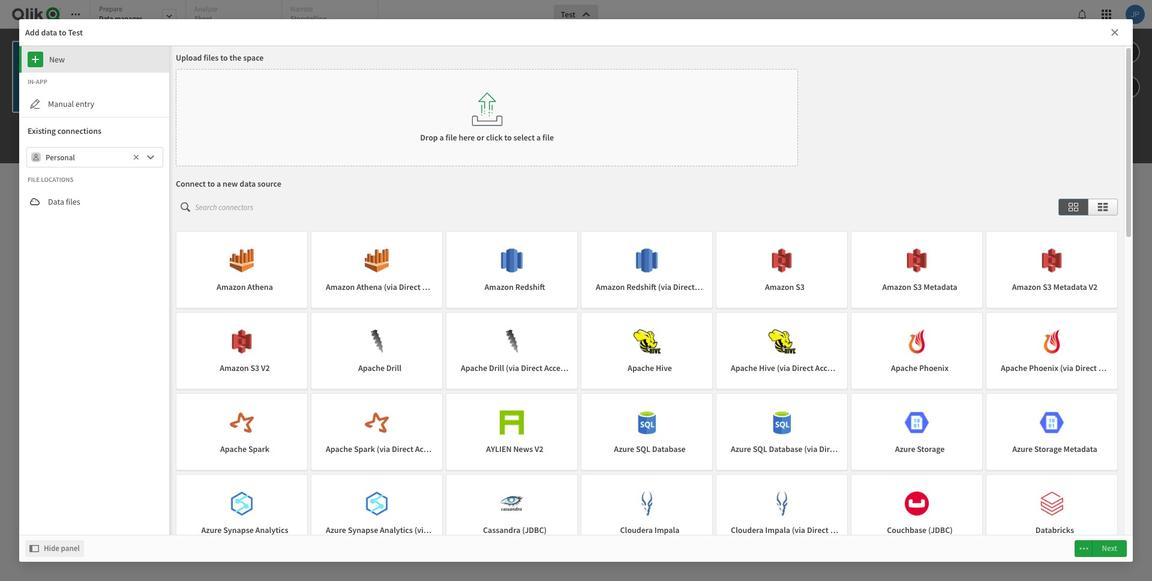 Task type: vqa. For each thing, say whether or not it's contained in the screenshot.
Amazon Redshift (via Direct Access gateway)'s gateway)
yes



Task type: locate. For each thing, give the bounding box(es) containing it.
hive up files
[[656, 362, 672, 373]]

manual
[[48, 98, 74, 109]]

hive for apache hive (via direct access gateway)
[[760, 362, 776, 373]]

files and other sources drag and drop files or click to browse files and connections
[[605, 376, 810, 400]]

access inside 'data catalog access data that's available to you'
[[385, 390, 409, 400]]

1 file from the left
[[446, 132, 457, 143]]

spark
[[249, 443, 270, 454], [354, 443, 375, 454]]

data load editor
[[547, 437, 621, 450]]

the
[[230, 52, 242, 63]]

data left that's at left
[[410, 390, 426, 400]]

data inside 'data catalog access data that's available to you'
[[410, 390, 426, 400]]

apache for apache drill
[[358, 362, 385, 373]]

redshift down your
[[627, 281, 657, 292]]

data right add
[[41, 27, 57, 38]]

click inside files and other sources drag and drop files or click to browse files and connections
[[682, 390, 698, 400]]

v2 for aylien news v2
[[535, 443, 544, 454]]

2 vertical spatial test
[[141, 41, 155, 52]]

azure for azure storage metadata
[[1013, 443, 1033, 454]]

1 horizontal spatial click
[[682, 390, 698, 400]]

data right adding
[[582, 254, 609, 273]]

data down the prepare on the top
[[99, 14, 113, 23]]

2 (jdbc) from the left
[[929, 524, 953, 535]]

1 horizontal spatial database
[[769, 443, 803, 454]]

or
[[477, 132, 485, 143], [673, 390, 681, 400]]

1 horizontal spatial sql
[[753, 443, 768, 454]]

a right select
[[537, 132, 541, 143]]

0 vertical spatial test
[[561, 9, 576, 20]]

to inside files and other sources drag and drop files or click to browse files and connections
[[700, 390, 707, 400]]

files
[[204, 52, 219, 63], [66, 196, 80, 207], [657, 390, 671, 400], [736, 390, 751, 400]]

2 redshift from the left
[[627, 281, 657, 292]]

(via for drill
[[506, 362, 520, 373]]

0 horizontal spatial drill
[[387, 362, 402, 373]]

apache for apache spark
[[220, 443, 247, 454]]

click right here
[[486, 132, 503, 143]]

gateway) for cloudera impala (via direct access gateway)
[[856, 524, 889, 535]]

adding
[[537, 254, 579, 273]]

hive
[[656, 362, 672, 373], [760, 362, 776, 373]]

direct for hive
[[792, 362, 814, 373]]

0 horizontal spatial click
[[486, 132, 503, 143]]

loaded:
[[166, 54, 187, 62]]

file locations
[[28, 175, 74, 184]]

redshift down started
[[516, 281, 545, 292]]

data catalog access data that's available to you
[[385, 376, 504, 400]]

1 vertical spatial test
[[68, 27, 83, 38]]

amazon for amazon redshift (via direct access gateway)
[[596, 281, 625, 292]]

data files image
[[28, 195, 42, 209]]

1 horizontal spatial cloudera
[[731, 524, 764, 535]]

apache for apache phoenix
[[892, 362, 918, 373]]

phoenix
[[920, 362, 949, 373], [1030, 362, 1059, 373]]

None text field
[[46, 147, 130, 168]]

1 analytics from the left
[[256, 524, 288, 535]]

app
[[36, 77, 47, 86]]

1 drill from the left
[[387, 362, 402, 373]]

drill up 'data catalog access data that's available to you' on the left bottom of page
[[387, 362, 402, 373]]

toolbar containing test
[[0, 0, 1153, 163]]

2 phoenix from the left
[[1030, 362, 1059, 373]]

athena
[[248, 281, 273, 292], [357, 281, 382, 292]]

1 horizontal spatial athena
[[357, 281, 382, 292]]

to left new at the top of the page
[[208, 178, 215, 189]]

0 vertical spatial connections
[[58, 125, 101, 136]]

amazon
[[217, 281, 246, 292], [326, 281, 355, 292], [485, 281, 514, 292], [596, 281, 625, 292], [766, 281, 795, 292], [883, 281, 912, 292], [1013, 281, 1042, 292], [220, 362, 249, 373]]

1 horizontal spatial synapse
[[348, 524, 378, 535]]

connections inside files and other sources drag and drop files or click to browse files and connections
[[768, 390, 810, 400]]

2 impala from the left
[[766, 524, 791, 535]]

(via
[[384, 281, 397, 292], [658, 281, 672, 292], [506, 362, 520, 373], [777, 362, 791, 373], [1061, 362, 1074, 373], [377, 443, 390, 454], [805, 443, 818, 454], [415, 524, 428, 535], [792, 524, 806, 535]]

data left the load
[[547, 437, 569, 450]]

data left catalog
[[416, 376, 438, 390]]

1 horizontal spatial analytics
[[380, 524, 413, 535]]

0 horizontal spatial or
[[477, 132, 485, 143]]

1 vertical spatial v2
[[261, 362, 270, 373]]

1 horizontal spatial (jdbc)
[[929, 524, 953, 535]]

direct
[[399, 281, 421, 292], [674, 281, 695, 292], [521, 362, 543, 373], [792, 362, 814, 373], [1076, 362, 1098, 373], [392, 443, 414, 454], [820, 443, 841, 454], [430, 524, 451, 535], [808, 524, 829, 535]]

0 vertical spatial v2
[[1090, 281, 1098, 292]]

or right here
[[477, 132, 485, 143]]

files right drop
[[657, 390, 671, 400]]

0 horizontal spatial phoenix
[[920, 362, 949, 373]]

to left the 'you'
[[482, 390, 490, 400]]

s3 for amazon s3 metadata
[[914, 281, 923, 292]]

cassandra
[[483, 524, 521, 535]]

direct for spark
[[392, 443, 414, 454]]

data right no
[[197, 54, 209, 62]]

you
[[491, 390, 504, 400]]

1 (jdbc) from the left
[[522, 524, 547, 535]]

next button
[[1093, 540, 1128, 557]]

0 horizontal spatial storage
[[918, 443, 945, 454]]

azure synapse analytics (via direct access gateway)
[[326, 524, 511, 535]]

0 horizontal spatial redshift
[[516, 281, 545, 292]]

manager
[[115, 14, 142, 23]]

database for azure sql database
[[653, 443, 686, 454]]

1 synapse from the left
[[223, 524, 254, 535]]

app options image
[[1123, 80, 1134, 94]]

phoenix for apache phoenix (via direct access gateway
[[1030, 362, 1059, 373]]

1 horizontal spatial hive
[[760, 362, 776, 373]]

1 impala from the left
[[655, 524, 680, 535]]

data files
[[48, 196, 80, 207]]

connections down entry
[[58, 125, 101, 136]]

drop a file here or click to select a file
[[421, 132, 554, 143]]

redshift
[[516, 281, 545, 292], [627, 281, 657, 292]]

access
[[422, 281, 446, 292], [697, 281, 720, 292], [545, 362, 568, 373], [816, 362, 839, 373], [1099, 362, 1123, 373], [385, 390, 409, 400], [415, 443, 439, 454], [843, 443, 867, 454], [453, 524, 477, 535], [831, 524, 854, 535]]

1 vertical spatial connections
[[768, 390, 810, 400]]

2 sql from the left
[[753, 443, 768, 454]]

cloudera impala
[[621, 524, 680, 535]]

databricks
[[1036, 524, 1075, 535]]

1 horizontal spatial file
[[543, 132, 554, 143]]

data inside test data last loaded: no data loaded this is a test
[[141, 54, 154, 62]]

1 vertical spatial or
[[673, 390, 681, 400]]

file
[[28, 175, 40, 184]]

direct for drill
[[521, 362, 543, 373]]

1 vertical spatial click
[[682, 390, 698, 400]]

to left the
[[220, 52, 228, 63]]

1 horizontal spatial v2
[[535, 443, 544, 454]]

test inside test data last loaded: no data loaded this is a test
[[141, 41, 155, 52]]

access for amazon redshift (via direct access gateway)
[[697, 281, 720, 292]]

file left here
[[446, 132, 457, 143]]

0 horizontal spatial athena
[[248, 281, 273, 292]]

0 horizontal spatial cloudera
[[621, 524, 653, 535]]

access for apache hive (via direct access gateway)
[[816, 362, 839, 373]]

1 database from the left
[[653, 443, 686, 454]]

space
[[243, 52, 264, 63]]

0 horizontal spatial file
[[446, 132, 457, 143]]

test inside button
[[561, 9, 576, 20]]

0 horizontal spatial hive
[[656, 362, 672, 373]]

2 storage from the left
[[1035, 443, 1063, 454]]

loaded
[[211, 54, 229, 62]]

spark for apache spark (via direct access gateway)
[[354, 443, 375, 454]]

sources
[[726, 376, 761, 390]]

(jdbc) right couchbase
[[929, 524, 953, 535]]

apache phoenix
[[892, 362, 949, 373]]

1 phoenix from the left
[[920, 362, 949, 373]]

1 athena from the left
[[248, 281, 273, 292]]

azure synapse analytics
[[201, 524, 288, 535]]

couchbase
[[888, 524, 927, 535]]

0 horizontal spatial test
[[68, 27, 83, 38]]

2 drill from the left
[[489, 362, 504, 373]]

1 horizontal spatial spark
[[354, 443, 375, 454]]

azure storage
[[896, 443, 945, 454]]

amazon for amazon redshift
[[485, 281, 514, 292]]

0 horizontal spatial synapse
[[223, 524, 254, 535]]

select
[[514, 132, 535, 143]]

0 horizontal spatial sql
[[636, 443, 651, 454]]

0 horizontal spatial analytics
[[256, 524, 288, 535]]

2 cloudera from the left
[[731, 524, 764, 535]]

2 horizontal spatial test
[[561, 9, 576, 20]]

data inside 'data catalog access data that's available to you'
[[416, 376, 438, 390]]

click left other
[[682, 390, 698, 400]]

database for azure sql database (via direct access gateway)
[[769, 443, 803, 454]]

apache spark
[[220, 443, 270, 454]]

(jdbc) right cassandra
[[522, 524, 547, 535]]

hive up sources
[[760, 362, 776, 373]]

to left browse
[[700, 390, 707, 400]]

2 database from the left
[[769, 443, 803, 454]]

metadata for amazon s3 metadata
[[924, 281, 958, 292]]

a right drop
[[440, 132, 444, 143]]

gateway) for apache drill (via direct access gateway)
[[570, 362, 603, 373]]

0 horizontal spatial connections
[[58, 125, 101, 136]]

amazon for amazon athena (via direct access gateway)
[[326, 281, 355, 292]]

and right files
[[678, 376, 696, 390]]

existing connections
[[28, 125, 101, 136]]

sql for azure sql database
[[636, 443, 651, 454]]

1 horizontal spatial impala
[[766, 524, 791, 535]]

file right select
[[543, 132, 554, 143]]

1 spark from the left
[[249, 443, 270, 454]]

2 horizontal spatial v2
[[1090, 281, 1098, 292]]

amazon for amazon athena
[[217, 281, 246, 292]]

apache
[[358, 362, 385, 373], [461, 362, 488, 373], [628, 362, 655, 373], [731, 362, 758, 373], [892, 362, 918, 373], [1002, 362, 1028, 373], [220, 443, 247, 454], [326, 443, 353, 454]]

metadata for azure storage metadata
[[1064, 443, 1098, 454]]

redshift for amazon redshift (via direct access gateway)
[[627, 281, 657, 292]]

synapse
[[223, 524, 254, 535], [348, 524, 378, 535]]

synapse for azure synapse analytics
[[223, 524, 254, 535]]

access for amazon athena (via direct access gateway)
[[422, 281, 446, 292]]

analytics
[[256, 524, 288, 535], [380, 524, 413, 535]]

1 storage from the left
[[918, 443, 945, 454]]

2 analytics from the left
[[380, 524, 413, 535]]

other
[[698, 376, 723, 390]]

0 horizontal spatial impala
[[655, 524, 680, 535]]

1 hive from the left
[[656, 362, 672, 373]]

connections
[[58, 125, 101, 136], [768, 390, 810, 400]]

1 cloudera from the left
[[621, 524, 653, 535]]

apache spark (via direct access gateway)
[[326, 443, 474, 454]]

toolbar
[[0, 0, 1153, 163]]

apache for apache hive
[[628, 362, 655, 373]]

2 file from the left
[[543, 132, 554, 143]]

2 athena from the left
[[357, 281, 382, 292]]

access for apache drill (via direct access gateway)
[[545, 362, 568, 373]]

1 horizontal spatial storage
[[1035, 443, 1063, 454]]

azure storage metadata
[[1013, 443, 1098, 454]]

test
[[561, 9, 576, 20], [68, 27, 83, 38], [141, 41, 155, 52]]

editor
[[593, 437, 621, 450]]

database
[[653, 443, 686, 454], [769, 443, 803, 454]]

amazon for amazon s3
[[766, 281, 795, 292]]

analytics for azure synapse analytics (via direct access gateway)
[[380, 524, 413, 535]]

no
[[188, 54, 195, 62]]

0 horizontal spatial database
[[653, 443, 686, 454]]

azure for azure sql database (via direct access gateway)
[[731, 443, 752, 454]]

test for test
[[561, 9, 576, 20]]

app.
[[658, 254, 684, 273]]

drill for apache drill (via direct access gateway)
[[489, 362, 504, 373]]

2 spark from the left
[[354, 443, 375, 454]]

drill up the 'you'
[[489, 362, 504, 373]]

amazon for amazon s3 metadata
[[883, 281, 912, 292]]

a
[[164, 67, 168, 78], [440, 132, 444, 143], [537, 132, 541, 143], [217, 178, 221, 189]]

add
[[25, 27, 39, 38]]

(jdbc) for couchbase (jdbc)
[[929, 524, 953, 535]]

test
[[170, 67, 183, 78]]

2 vertical spatial v2
[[535, 443, 544, 454]]

1 horizontal spatial phoenix
[[1030, 362, 1059, 373]]

0 horizontal spatial (jdbc)
[[522, 524, 547, 535]]

cloudera for cloudera impala (via direct access gateway)
[[731, 524, 764, 535]]

browse
[[709, 390, 735, 400]]

direct for phoenix
[[1076, 362, 1098, 373]]

1 horizontal spatial redshift
[[627, 281, 657, 292]]

1 horizontal spatial drill
[[489, 362, 504, 373]]

or right drop
[[673, 390, 681, 400]]

storage for azure storage metadata
[[1035, 443, 1063, 454]]

and
[[678, 376, 696, 390], [623, 390, 637, 400], [752, 390, 766, 400], [543, 450, 556, 461]]

0 horizontal spatial v2
[[261, 362, 270, 373]]

0 horizontal spatial spark
[[249, 443, 270, 454]]

2 hive from the left
[[760, 362, 776, 373]]

available
[[449, 390, 481, 400]]

test for test data last loaded: no data loaded this is a test
[[141, 41, 155, 52]]

impala
[[655, 524, 680, 535], [766, 524, 791, 535]]

data
[[41, 27, 57, 38], [197, 54, 209, 62], [240, 178, 256, 189], [582, 254, 609, 273], [410, 390, 426, 400], [525, 450, 541, 461]]

(via for impala
[[792, 524, 806, 535]]

locations
[[41, 175, 74, 184]]

files right browse
[[736, 390, 751, 400]]

1 redshift from the left
[[516, 281, 545, 292]]

spark for apache spark
[[249, 443, 270, 454]]

that's
[[428, 390, 447, 400]]

or inside files and other sources drag and drop files or click to browse files and connections
[[673, 390, 681, 400]]

1 horizontal spatial test
[[141, 41, 155, 52]]

(jdbc)
[[522, 524, 547, 535], [929, 524, 953, 535]]

1 sql from the left
[[636, 443, 651, 454]]

files
[[655, 376, 676, 390]]

(via for hive
[[777, 362, 791, 373]]

cloudera for cloudera impala
[[621, 524, 653, 535]]

(via for redshift
[[658, 281, 672, 292]]

0 vertical spatial or
[[477, 132, 485, 143]]

redshift for amazon redshift
[[516, 281, 545, 292]]

data
[[99, 14, 113, 23], [141, 54, 154, 62], [48, 196, 64, 207], [416, 376, 438, 390], [547, 437, 569, 450]]

aylien
[[487, 443, 512, 454]]

(via for phoenix
[[1061, 362, 1074, 373]]

v2
[[1090, 281, 1098, 292], [261, 362, 270, 373], [535, 443, 544, 454]]

load data and perform transformations.
[[506, 450, 647, 461]]

file
[[446, 132, 457, 143], [543, 132, 554, 143]]

drill
[[387, 362, 402, 373], [489, 362, 504, 373]]

1 horizontal spatial or
[[673, 390, 681, 400]]

gateway) for apache spark (via direct access gateway)
[[441, 443, 474, 454]]

storage
[[918, 443, 945, 454], [1035, 443, 1063, 454]]

get started adding data to your app. application
[[0, 0, 1153, 581]]

1 horizontal spatial connections
[[768, 390, 810, 400]]

toggle left image
[[29, 542, 39, 556]]

apache phoenix (via direct access gateway
[[1002, 362, 1153, 373]]

access for apache spark (via direct access gateway)
[[415, 443, 439, 454]]

a right is
[[164, 67, 168, 78]]

connections down apache hive (via direct access gateway)
[[768, 390, 810, 400]]

click
[[486, 132, 503, 143], [682, 390, 698, 400]]

data left last
[[141, 54, 154, 62]]

cloudera
[[621, 524, 653, 535], [731, 524, 764, 535]]

2 synapse from the left
[[348, 524, 378, 535]]

data right data files icon
[[48, 196, 64, 207]]



Task type: describe. For each thing, give the bounding box(es) containing it.
azure for azure sql database
[[614, 443, 635, 454]]

(via for spark
[[377, 443, 390, 454]]

last
[[155, 54, 165, 62]]

connect
[[176, 178, 206, 189]]

gateway) for amazon athena (via direct access gateway)
[[448, 281, 481, 292]]

to left your
[[612, 254, 625, 273]]

a inside test data last loaded: no data loaded this is a test
[[164, 67, 168, 78]]

started
[[492, 254, 535, 273]]

panel
[[61, 543, 80, 554]]

impala for cloudera impala
[[655, 524, 680, 535]]

azure for azure storage
[[896, 443, 916, 454]]

in-
[[28, 77, 36, 86]]

load
[[571, 437, 591, 450]]

direct for redshift
[[674, 281, 695, 292]]

hide panel button
[[25, 540, 84, 557]]

hive for apache hive
[[656, 362, 672, 373]]

get started adding data to your app.
[[469, 254, 684, 273]]

edit image
[[28, 97, 42, 111]]

metadata for amazon s3 metadata v2
[[1054, 281, 1088, 292]]

test data last loaded: no data loaded this is a test
[[141, 41, 229, 78]]

data inside 'prepare data manager'
[[99, 14, 113, 23]]

more image
[[1080, 541, 1089, 556]]

edit image
[[1123, 45, 1134, 59]]

couchbase (jdbc)
[[888, 524, 953, 535]]

prepare data manager
[[99, 4, 142, 23]]

new
[[49, 54, 65, 65]]

data right new at the top of the page
[[240, 178, 256, 189]]

amazon s3 v2
[[220, 362, 270, 373]]

cancel image
[[1111, 25, 1120, 40]]

synapse for azure synapse analytics (via direct access gateway)
[[348, 524, 378, 535]]

apache hive
[[628, 362, 672, 373]]

(jdbc) for cassandra (jdbc)
[[522, 524, 547, 535]]

drop
[[421, 132, 438, 143]]

next
[[1103, 543, 1118, 554]]

direct for impala
[[808, 524, 829, 535]]

is
[[157, 67, 162, 78]]

azure for azure synapse analytics
[[201, 524, 222, 535]]

storage for azure storage
[[918, 443, 945, 454]]

athena for amazon athena (via direct access gateway)
[[357, 281, 382, 292]]

data for data catalog access data that's available to you
[[416, 376, 438, 390]]

gateway) for amazon redshift (via direct access gateway)
[[722, 281, 755, 292]]

to left select
[[505, 132, 512, 143]]

v2 for amazon s3 v2
[[261, 362, 270, 373]]

amazon redshift (via direct access gateway)
[[596, 281, 755, 292]]

drill for apache drill
[[387, 362, 402, 373]]

this
[[141, 67, 155, 78]]

perform
[[558, 450, 586, 461]]

gateway
[[1124, 362, 1153, 373]]

impala for cloudera impala (via direct access gateway)
[[766, 524, 791, 535]]

data right load
[[525, 450, 541, 461]]

s3 for amazon s3 v2
[[251, 362, 260, 373]]

amazon s3 metadata
[[883, 281, 958, 292]]

hide
[[44, 543, 59, 554]]

amazon redshift
[[485, 281, 545, 292]]

add data to test
[[25, 27, 83, 38]]

direct for athena
[[399, 281, 421, 292]]

azure sql database (via direct access gateway)
[[731, 443, 901, 454]]

and left "perform"
[[543, 450, 556, 461]]

sql for azure sql database (via direct access gateway)
[[753, 443, 768, 454]]

apache for apache drill (via direct access gateway)
[[461, 362, 488, 373]]

phoenix for apache phoenix
[[920, 362, 949, 373]]

source
[[258, 178, 281, 189]]

upload files to the space
[[176, 52, 264, 63]]

and right "drag"
[[623, 390, 637, 400]]

0 vertical spatial click
[[486, 132, 503, 143]]

access for cloudera impala (via direct access gateway)
[[831, 524, 854, 535]]

amazon s3 metadata v2
[[1013, 281, 1098, 292]]

s3 for amazon s3
[[796, 281, 805, 292]]

none text field inside get started adding data to your app. application
[[46, 147, 130, 168]]

apache hive (via direct access gateway)
[[731, 362, 874, 373]]

new image
[[28, 52, 43, 67]]

manual entry
[[48, 98, 94, 109]]

files right no
[[204, 52, 219, 63]]

large tiles image
[[1069, 200, 1079, 214]]

Search connectors text field
[[195, 196, 515, 219]]

existing
[[28, 125, 56, 136]]

transformations.
[[588, 450, 647, 461]]

data inside test data last loaded: no data loaded this is a test
[[197, 54, 209, 62]]

new
[[223, 178, 238, 189]]

connect to a new data source
[[176, 178, 281, 189]]

apache for apache spark (via direct access gateway)
[[326, 443, 353, 454]]

access for apache phoenix (via direct access gateway
[[1099, 362, 1123, 373]]

news
[[514, 443, 533, 454]]

data for data files
[[48, 196, 64, 207]]

catalog
[[440, 376, 474, 390]]

amazon s3
[[766, 281, 805, 292]]

s3 for amazon s3 metadata v2
[[1044, 281, 1052, 292]]

amazon for amazon s3 v2
[[220, 362, 249, 373]]

aylien news v2
[[487, 443, 544, 454]]

load
[[506, 450, 524, 461]]

gateway) for apache hive (via direct access gateway)
[[841, 362, 874, 373]]

data for data load editor
[[547, 437, 569, 450]]

apache for apache hive (via direct access gateway)
[[731, 362, 758, 373]]

and right browse
[[752, 390, 766, 400]]

cloudera impala (via direct access gateway)
[[731, 524, 889, 535]]

in-app
[[28, 77, 47, 86]]

athena for amazon athena
[[248, 281, 273, 292]]

your
[[627, 254, 655, 273]]

to up new
[[59, 27, 66, 38]]

(via for athena
[[384, 281, 397, 292]]

amazon athena
[[217, 281, 273, 292]]

amazon athena (via direct access gateway)
[[326, 281, 481, 292]]

cassandra (jdbc)
[[483, 524, 547, 535]]

a left new at the top of the page
[[217, 178, 221, 189]]

apache for apache phoenix (via direct access gateway
[[1002, 362, 1028, 373]]

azure for azure synapse analytics (via direct access gateway)
[[326, 524, 346, 535]]

test button
[[554, 5, 599, 24]]

drag
[[605, 390, 622, 400]]

analytics for azure synapse analytics
[[256, 524, 288, 535]]

get
[[469, 254, 489, 273]]

entry
[[76, 98, 94, 109]]

drop
[[639, 390, 655, 400]]

amazon for amazon s3 metadata v2
[[1013, 281, 1042, 292]]

to inside 'data catalog access data that's available to you'
[[482, 390, 490, 400]]

azure sql database
[[614, 443, 686, 454]]

hide panel
[[44, 543, 80, 554]]

apache drill (via direct access gateway)
[[461, 362, 603, 373]]

apache drill
[[358, 362, 402, 373]]

small tiles image
[[1099, 202, 1108, 212]]

files down locations
[[66, 196, 80, 207]]

prepare
[[99, 4, 123, 13]]

here
[[459, 132, 475, 143]]



